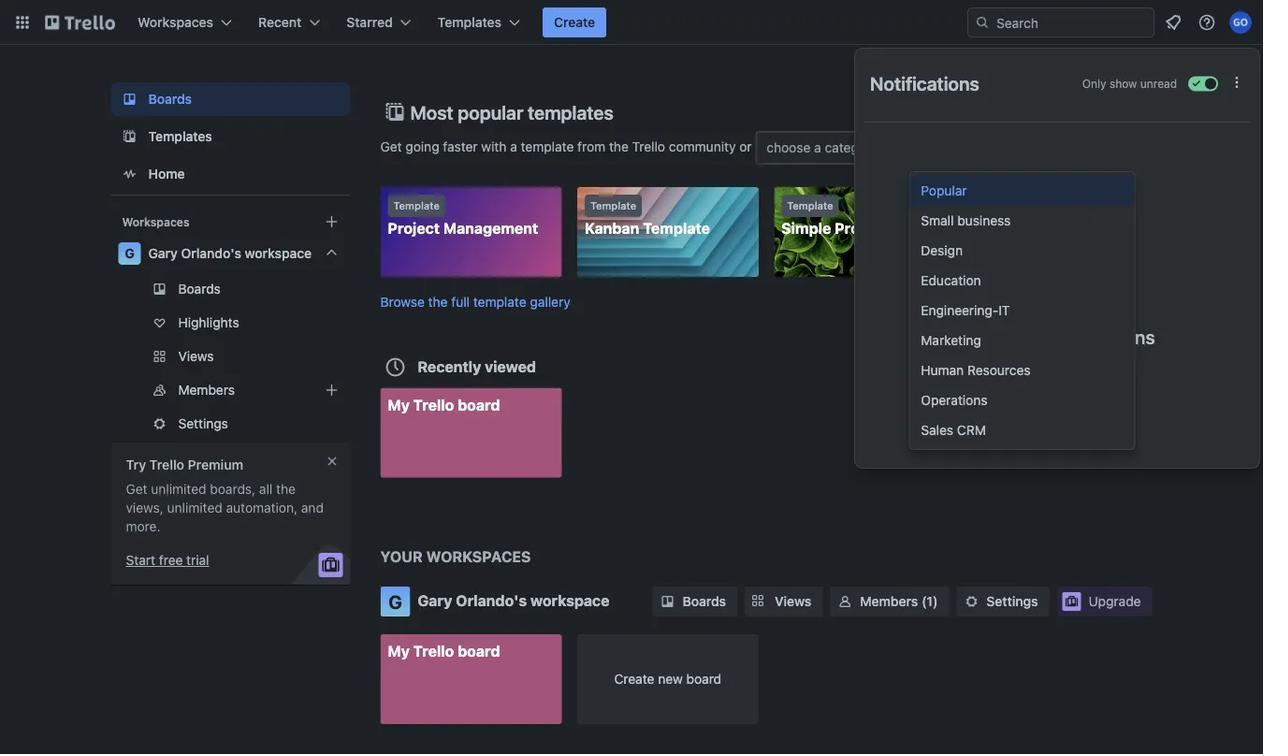 Task type: vqa. For each thing, say whether or not it's contained in the screenshot.
the bottommost 'MY TRELLO BOARD'
yes



Task type: locate. For each thing, give the bounding box(es) containing it.
a right with at top
[[510, 139, 517, 154]]

members down "highlights"
[[178, 382, 235, 398]]

boards link
[[111, 82, 350, 116], [111, 274, 350, 304], [653, 587, 737, 617]]

boards link for views
[[653, 587, 737, 617]]

template kanban template
[[585, 200, 710, 237]]

0 horizontal spatial unread
[[988, 326, 1047, 348]]

workspaces
[[426, 548, 531, 566]]

1 vertical spatial get
[[126, 481, 147, 497]]

0 vertical spatial my
[[388, 396, 410, 414]]

1 vertical spatial g
[[388, 590, 402, 612]]

templates up home
[[148, 129, 212, 144]]

0 horizontal spatial members
[[178, 382, 235, 398]]

orlando's down workspaces
[[456, 592, 527, 610]]

1 horizontal spatial templates
[[438, 15, 502, 30]]

1 vertical spatial members
[[860, 594, 918, 609]]

1 horizontal spatial settings link
[[957, 587, 1049, 617]]

1 horizontal spatial members
[[860, 594, 918, 609]]

notifications
[[1051, 326, 1155, 348]]

0 vertical spatial unread
[[1140, 77, 1177, 90]]

0 horizontal spatial views link
[[111, 342, 350, 371]]

0 vertical spatial template
[[521, 139, 574, 154]]

a right choose
[[814, 140, 821, 155]]

1 vertical spatial settings
[[987, 594, 1038, 609]]

orlando's
[[181, 246, 241, 261], [456, 592, 527, 610]]

views link
[[111, 342, 350, 371], [745, 587, 823, 617]]

create button
[[543, 7, 606, 37]]

0 horizontal spatial gary orlando's workspace
[[148, 246, 312, 261]]

1 vertical spatial unlimited
[[167, 500, 222, 516]]

1 my from the top
[[388, 396, 410, 414]]

the for get going faster with a template from the trello community or
[[609, 139, 629, 154]]

highlights
[[178, 315, 239, 330]]

1 vertical spatial views
[[775, 594, 812, 609]]

template project management
[[388, 200, 538, 237]]

1 project from the left
[[388, 219, 440, 237]]

1 vertical spatial my trello board
[[388, 642, 500, 660]]

0 vertical spatial my trello board
[[388, 396, 500, 414]]

team
[[1038, 219, 1077, 237]]

your workspaces
[[380, 548, 531, 566]]

choose a category
[[767, 140, 878, 155]]

engineering-
[[921, 303, 999, 318]]

workspace
[[245, 246, 312, 261], [531, 592, 609, 610]]

workspaces down home
[[122, 215, 189, 228]]

marketing
[[921, 333, 981, 348]]

template inside "template project management"
[[393, 200, 440, 212]]

template for remote
[[984, 200, 1030, 212]]

back to home image
[[45, 7, 115, 37]]

0 horizontal spatial sm image
[[836, 592, 855, 611]]

my for first my trello board link
[[388, 396, 410, 414]]

1 vertical spatial boards
[[178, 281, 221, 297]]

project left the board
[[835, 219, 887, 237]]

unlimited up views,
[[151, 481, 206, 497]]

gary orlando's workspace down workspaces
[[418, 592, 609, 610]]

get left going
[[380, 139, 402, 154]]

boards right board image in the top left of the page
[[148, 91, 192, 107]]

1 vertical spatial settings link
[[957, 587, 1049, 617]]

only
[[1082, 77, 1106, 90]]

template
[[393, 200, 440, 212], [590, 200, 636, 212], [787, 200, 833, 212], [984, 200, 1030, 212], [643, 219, 710, 237]]

trial
[[186, 553, 209, 568]]

1 horizontal spatial gary
[[418, 592, 452, 610]]

try
[[126, 457, 146, 473]]

boards link up templates link
[[111, 82, 350, 116]]

upgrade
[[1089, 594, 1141, 609]]

premium
[[188, 457, 243, 473]]

0 horizontal spatial the
[[276, 481, 296, 497]]

faster
[[443, 139, 478, 154]]

create for create new board
[[614, 671, 654, 687]]

get
[[380, 139, 402, 154], [126, 481, 147, 497]]

2 sm image from the left
[[962, 592, 981, 611]]

settings
[[178, 416, 228, 431], [987, 594, 1038, 609]]

1 vertical spatial boards link
[[111, 274, 350, 304]]

settings link right (1)
[[957, 587, 1049, 617]]

members left (1)
[[860, 594, 918, 609]]

1 vertical spatial board
[[458, 642, 500, 660]]

sales crm
[[921, 422, 986, 438]]

0 vertical spatial members
[[178, 382, 235, 398]]

g down home image
[[125, 246, 135, 261]]

template remote team hub
[[978, 200, 1110, 237]]

template up kanban
[[590, 200, 636, 212]]

my trello board for first my trello board link
[[388, 396, 500, 414]]

0 vertical spatial views
[[178, 349, 214, 364]]

the right from
[[609, 139, 629, 154]]

1 my trello board from the top
[[388, 396, 500, 414]]

starred
[[346, 15, 393, 30]]

project inside "template project management"
[[388, 219, 440, 237]]

0 horizontal spatial gary
[[148, 246, 178, 261]]

1 vertical spatial views link
[[745, 587, 823, 617]]

sm image inside "settings" link
[[962, 592, 981, 611]]

orlando's up "highlights"
[[181, 246, 241, 261]]

boards link up highlights link on the top of the page
[[111, 274, 350, 304]]

workspaces inside "popup button"
[[138, 15, 213, 30]]

browse the full template gallery
[[380, 294, 570, 309]]

0 horizontal spatial settings
[[178, 416, 228, 431]]

show
[[1110, 77, 1137, 90]]

settings link
[[111, 409, 350, 439], [957, 587, 1049, 617]]

settings right (1)
[[987, 594, 1038, 609]]

boards link for highlights
[[111, 274, 350, 304]]

the inside try trello premium get unlimited boards, all the views, unlimited automation, and more.
[[276, 481, 296, 497]]

0 vertical spatial workspaces
[[138, 15, 213, 30]]

0 vertical spatial orlando's
[[181, 246, 241, 261]]

0 vertical spatial unlimited
[[151, 481, 206, 497]]

workspaces button
[[126, 7, 243, 37]]

Search field
[[990, 8, 1154, 36]]

1 horizontal spatial sm image
[[962, 592, 981, 611]]

template for kanban
[[590, 200, 636, 212]]

2 vertical spatial boards link
[[653, 587, 737, 617]]

1 horizontal spatial views link
[[745, 587, 823, 617]]

0 vertical spatial templates
[[438, 15, 502, 30]]

sm image right (1)
[[962, 592, 981, 611]]

boards link up the new on the right
[[653, 587, 737, 617]]

the
[[609, 139, 629, 154], [428, 294, 448, 309], [276, 481, 296, 497]]

0 horizontal spatial settings link
[[111, 409, 350, 439]]

0 horizontal spatial g
[[125, 246, 135, 261]]

0 horizontal spatial project
[[388, 219, 440, 237]]

templates
[[438, 15, 502, 30], [148, 129, 212, 144]]

template inside template simple project board
[[787, 200, 833, 212]]

recent
[[258, 15, 302, 30]]

boards right sm icon
[[683, 594, 726, 609]]

sm image
[[658, 592, 677, 611]]

0 vertical spatial gary orlando's workspace
[[148, 246, 312, 261]]

project
[[388, 219, 440, 237], [835, 219, 887, 237]]

sm image left the members (1)
[[836, 592, 855, 611]]

template right kanban
[[643, 219, 710, 237]]

the right all
[[276, 481, 296, 497]]

the left full
[[428, 294, 448, 309]]

1 vertical spatial the
[[428, 294, 448, 309]]

my trello board for 1st my trello board link from the bottom
[[388, 642, 500, 660]]

simple
[[782, 219, 831, 237]]

gary orlando's workspace up highlights link on the top of the page
[[148, 246, 312, 261]]

0 vertical spatial views link
[[111, 342, 350, 371]]

gary down 'your workspaces'
[[418, 592, 452, 610]]

unlimited
[[151, 481, 206, 497], [167, 500, 222, 516]]

new
[[658, 671, 683, 687]]

and
[[301, 500, 324, 516]]

(1)
[[922, 594, 938, 609]]

gary orlando (garyorlando) image
[[1230, 11, 1252, 34]]

my for 1st my trello board link from the bottom
[[388, 642, 410, 660]]

1 vertical spatial gary orlando's workspace
[[418, 592, 609, 610]]

create a workspace image
[[320, 211, 343, 233]]

create up templates
[[554, 15, 595, 30]]

template up remote
[[984, 200, 1030, 212]]

trello inside try trello premium get unlimited boards, all the views, unlimited automation, and more.
[[149, 457, 184, 473]]

members
[[178, 382, 235, 398], [860, 594, 918, 609]]

1 vertical spatial unread
[[988, 326, 1047, 348]]

my trello board link
[[380, 388, 562, 478], [380, 634, 562, 724]]

my trello board
[[388, 396, 500, 414], [388, 642, 500, 660]]

1 vertical spatial create
[[614, 671, 654, 687]]

1 horizontal spatial views
[[775, 594, 812, 609]]

unread down it at top
[[988, 326, 1047, 348]]

2 vertical spatial the
[[276, 481, 296, 497]]

no unread notifications
[[960, 326, 1155, 348]]

1 vertical spatial workspace
[[531, 592, 609, 610]]

boards,
[[210, 481, 256, 497]]

1 horizontal spatial get
[[380, 139, 402, 154]]

0 horizontal spatial get
[[126, 481, 147, 497]]

g down your
[[388, 590, 402, 612]]

0 vertical spatial my trello board link
[[380, 388, 562, 478]]

0 vertical spatial settings
[[178, 416, 228, 431]]

operations
[[921, 393, 988, 408]]

unread right show
[[1140, 77, 1177, 90]]

education
[[921, 273, 981, 288]]

small
[[921, 213, 954, 228]]

template
[[521, 139, 574, 154], [473, 294, 526, 309]]

template inside template remote team hub
[[984, 200, 1030, 212]]

or
[[739, 139, 752, 154]]

template down templates
[[521, 139, 574, 154]]

templates inside templates link
[[148, 129, 212, 144]]

trello
[[632, 139, 665, 154], [413, 396, 454, 414], [149, 457, 184, 473], [413, 642, 454, 660]]

project up 'browse'
[[388, 219, 440, 237]]

1 horizontal spatial the
[[428, 294, 448, 309]]

1 horizontal spatial a
[[814, 140, 821, 155]]

template down going
[[393, 200, 440, 212]]

2 project from the left
[[835, 219, 887, 237]]

0 vertical spatial create
[[554, 15, 595, 30]]

start free trial
[[126, 553, 209, 568]]

1 horizontal spatial workspace
[[531, 592, 609, 610]]

0 horizontal spatial workspace
[[245, 246, 312, 261]]

templates button
[[426, 7, 531, 37]]

1 my trello board link from the top
[[380, 388, 562, 478]]

0 vertical spatial g
[[125, 246, 135, 261]]

templates link
[[111, 120, 350, 153]]

your
[[380, 548, 423, 566]]

0 vertical spatial the
[[609, 139, 629, 154]]

create inside create button
[[554, 15, 595, 30]]

business
[[957, 213, 1011, 228]]

gary orlando's workspace
[[148, 246, 312, 261], [418, 592, 609, 610]]

create
[[554, 15, 595, 30], [614, 671, 654, 687]]

gary down home
[[148, 246, 178, 261]]

boards up "highlights"
[[178, 281, 221, 297]]

2 horizontal spatial the
[[609, 139, 629, 154]]

1 vertical spatial orlando's
[[456, 592, 527, 610]]

0 horizontal spatial templates
[[148, 129, 212, 144]]

open information menu image
[[1198, 13, 1216, 32]]

0 horizontal spatial orlando's
[[181, 246, 241, 261]]

0 horizontal spatial a
[[510, 139, 517, 154]]

more.
[[126, 519, 160, 534]]

1 vertical spatial my trello board link
[[380, 634, 562, 724]]

upgrade button
[[1057, 587, 1152, 617]]

highlights link
[[111, 308, 350, 338]]

design
[[921, 243, 963, 258]]

1 horizontal spatial create
[[614, 671, 654, 687]]

settings up premium
[[178, 416, 228, 431]]

template up simple
[[787, 200, 833, 212]]

with
[[481, 139, 507, 154]]

all
[[259, 481, 273, 497]]

2 my from the top
[[388, 642, 410, 660]]

home link
[[111, 157, 350, 191]]

create left the new on the right
[[614, 671, 654, 687]]

board image
[[118, 88, 141, 110]]

0 horizontal spatial views
[[178, 349, 214, 364]]

board
[[458, 396, 500, 414], [458, 642, 500, 660], [686, 671, 722, 687]]

gallery
[[530, 294, 570, 309]]

template right full
[[473, 294, 526, 309]]

1 vertical spatial my
[[388, 642, 410, 660]]

0 vertical spatial board
[[458, 396, 500, 414]]

1 horizontal spatial settings
[[987, 594, 1038, 609]]

1 vertical spatial templates
[[148, 129, 212, 144]]

templates right starred popup button
[[438, 15, 502, 30]]

sm image
[[836, 592, 855, 611], [962, 592, 981, 611]]

a
[[510, 139, 517, 154], [814, 140, 821, 155]]

0 vertical spatial workspace
[[245, 246, 312, 261]]

0 horizontal spatial create
[[554, 15, 595, 30]]

1 horizontal spatial project
[[835, 219, 887, 237]]

settings link down 'members' link
[[111, 409, 350, 439]]

2 vertical spatial boards
[[683, 594, 726, 609]]

unlimited down boards,
[[167, 500, 222, 516]]

2 my trello board from the top
[[388, 642, 500, 660]]

workspaces up board image in the top left of the page
[[138, 15, 213, 30]]

1 horizontal spatial orlando's
[[456, 592, 527, 610]]

get up views,
[[126, 481, 147, 497]]

board
[[890, 219, 933, 237]]



Task type: describe. For each thing, give the bounding box(es) containing it.
start
[[126, 553, 155, 568]]

2 vertical spatial board
[[686, 671, 722, 687]]

full
[[451, 294, 470, 309]]

community
[[669, 139, 736, 154]]

template for project
[[393, 200, 440, 212]]

small business
[[921, 213, 1011, 228]]

choose
[[767, 140, 811, 155]]

category
[[825, 140, 878, 155]]

0 vertical spatial boards link
[[111, 82, 350, 116]]

1 horizontal spatial gary orlando's workspace
[[418, 592, 609, 610]]

most
[[410, 101, 453, 123]]

views,
[[126, 500, 164, 516]]

primary element
[[0, 0, 1263, 45]]

views for the rightmost views 'link'
[[775, 594, 812, 609]]

project inside template simple project board
[[835, 219, 887, 237]]

free
[[159, 553, 183, 568]]

create new board
[[614, 671, 722, 687]]

1 vertical spatial workspaces
[[122, 215, 189, 228]]

views for the left views 'link'
[[178, 349, 214, 364]]

templates inside templates popup button
[[438, 15, 502, 30]]

going
[[406, 139, 439, 154]]

starred button
[[335, 7, 423, 37]]

kanban
[[585, 219, 639, 237]]

members link
[[111, 375, 350, 405]]

1 sm image from the left
[[836, 592, 855, 611]]

members for members
[[178, 382, 235, 398]]

settings for the bottommost "settings" link
[[987, 594, 1038, 609]]

browse
[[380, 294, 425, 309]]

recently
[[418, 357, 481, 375]]

notifications
[[870, 72, 979, 94]]

viewed
[[485, 357, 536, 375]]

2 my trello board link from the top
[[380, 634, 562, 724]]

search image
[[975, 15, 990, 30]]

hub
[[1080, 219, 1110, 237]]

0 vertical spatial gary
[[148, 246, 178, 261]]

engineering-it
[[921, 303, 1010, 318]]

the for try trello premium get unlimited boards, all the views, unlimited automation, and more.
[[276, 481, 296, 497]]

templates
[[528, 101, 614, 123]]

resources
[[967, 363, 1031, 378]]

create for create
[[554, 15, 595, 30]]

taco image
[[1007, 171, 1107, 296]]

popular
[[921, 183, 967, 198]]

popular
[[458, 101, 523, 123]]

board for first my trello board link
[[458, 396, 500, 414]]

no
[[960, 326, 984, 348]]

boards for views
[[683, 594, 726, 609]]

settings for the top "settings" link
[[178, 416, 228, 431]]

0 vertical spatial settings link
[[111, 409, 350, 439]]

0 notifications image
[[1162, 11, 1185, 34]]

boards for highlights
[[178, 281, 221, 297]]

1 horizontal spatial g
[[388, 590, 402, 612]]

it
[[999, 303, 1010, 318]]

template board image
[[118, 125, 141, 148]]

crm
[[957, 422, 986, 438]]

home image
[[118, 163, 141, 185]]

human
[[921, 363, 964, 378]]

1 vertical spatial gary
[[418, 592, 452, 610]]

human resources
[[921, 363, 1031, 378]]

1 horizontal spatial unread
[[1140, 77, 1177, 90]]

sales
[[921, 422, 954, 438]]

0 vertical spatial get
[[380, 139, 402, 154]]

get going faster with a template from the trello community or
[[380, 139, 755, 154]]

recent button
[[247, 7, 332, 37]]

remote
[[978, 219, 1034, 237]]

add image
[[320, 379, 343, 401]]

start free trial button
[[126, 551, 209, 570]]

template for simple
[[787, 200, 833, 212]]

board for 1st my trello board link from the bottom
[[458, 642, 500, 660]]

automation,
[[226, 500, 298, 516]]

members for members (1)
[[860, 594, 918, 609]]

get inside try trello premium get unlimited boards, all the views, unlimited automation, and more.
[[126, 481, 147, 497]]

1 vertical spatial template
[[473, 294, 526, 309]]

browse the full template gallery link
[[380, 294, 570, 309]]

try trello premium get unlimited boards, all the views, unlimited automation, and more.
[[126, 457, 324, 534]]

most popular templates
[[410, 101, 614, 123]]

members (1)
[[860, 594, 938, 609]]

template simple project board
[[782, 200, 933, 237]]

only show unread
[[1082, 77, 1177, 90]]

from
[[577, 139, 606, 154]]

0 vertical spatial boards
[[148, 91, 192, 107]]

recently viewed
[[418, 357, 536, 375]]

home
[[148, 166, 185, 182]]

management
[[443, 219, 538, 237]]



